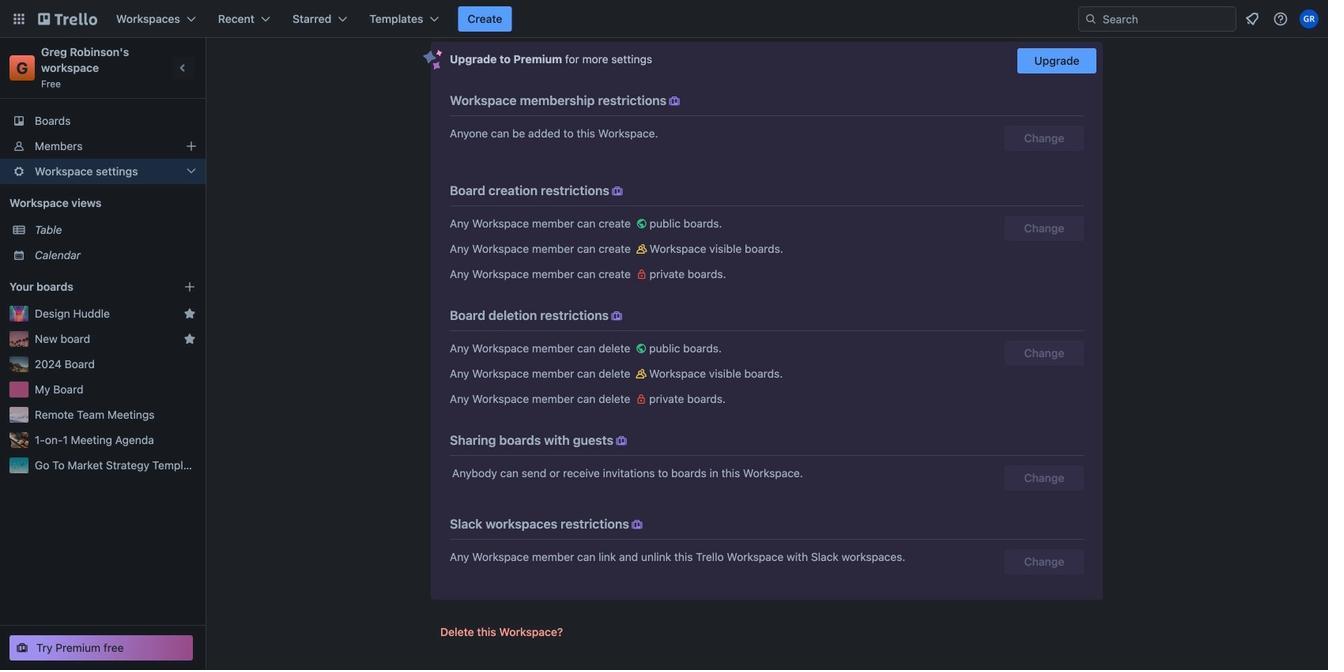 Task type: vqa. For each thing, say whether or not it's contained in the screenshot.
second Business Icon from the bottom of the page
no



Task type: locate. For each thing, give the bounding box(es) containing it.
sm image
[[634, 216, 650, 232], [634, 241, 650, 257], [634, 266, 650, 282], [609, 308, 625, 324], [633, 366, 649, 382], [633, 391, 649, 407]]

1 vertical spatial starred icon image
[[183, 333, 196, 346]]

0 vertical spatial starred icon image
[[183, 308, 196, 320]]

sm image
[[667, 93, 682, 109], [610, 183, 625, 199], [633, 341, 649, 357], [614, 433, 629, 449], [629, 517, 645, 533]]

your boards with 7 items element
[[9, 278, 160, 297]]

sparkle image
[[423, 50, 443, 70]]

1 starred icon image from the top
[[183, 308, 196, 320]]

greg robinson (gregrobinson96) image
[[1300, 9, 1319, 28]]

search image
[[1085, 13, 1097, 25]]

starred icon image
[[183, 308, 196, 320], [183, 333, 196, 346]]

0 notifications image
[[1243, 9, 1262, 28]]



Task type: describe. For each thing, give the bounding box(es) containing it.
workspace navigation collapse icon image
[[172, 57, 195, 79]]

Search field
[[1078, 6, 1237, 32]]

open information menu image
[[1273, 11, 1289, 27]]

2 starred icon image from the top
[[183, 333, 196, 346]]

primary element
[[0, 0, 1328, 38]]

back to home image
[[38, 6, 97, 32]]

add board image
[[183, 281, 196, 293]]



